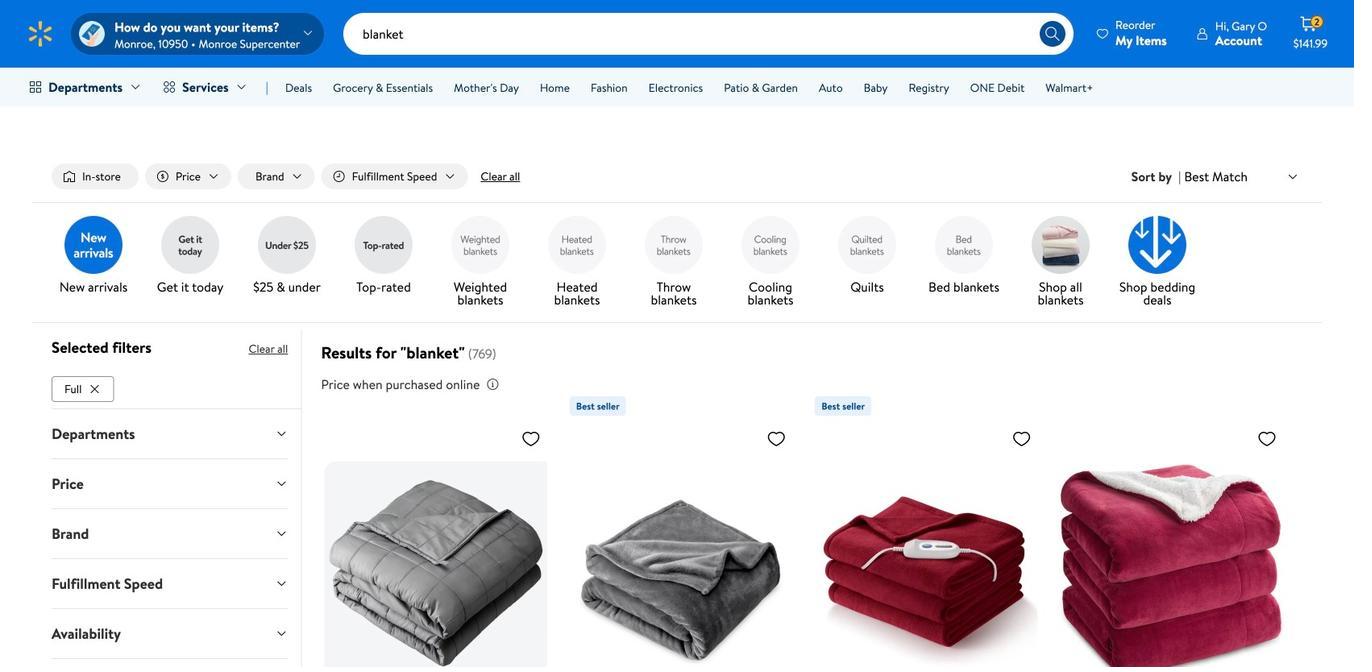 Task type: locate. For each thing, give the bounding box(es) containing it.
2 tab from the top
[[39, 459, 301, 509]]

add to favorites list, bare home microplush fleece blanket - 300 gsm - fuzzy microfleece - soft & plush - full/queen, gray image
[[767, 429, 786, 449]]

list item
[[52, 373, 117, 402]]

6 tab from the top
[[39, 659, 301, 668]]

1 tab from the top
[[39, 409, 301, 459]]

add to favorites list, bare home 12 lbs weighted blanket for adults and kids - 48" x 72" - 210tc twill cotton, light gray image
[[522, 429, 541, 449]]

shop all blankets image
[[1032, 216, 1090, 274]]

bare home 12 lbs weighted blanket for adults and kids - 48" x 72" - 210tc twill cotton, light gray image
[[324, 423, 547, 668]]

tab
[[39, 409, 301, 459], [39, 459, 301, 509], [39, 509, 301, 559], [39, 559, 301, 609], [39, 609, 301, 659], [39, 659, 301, 668]]

 image
[[79, 21, 105, 47]]

get it today image
[[161, 216, 219, 274]]

4 tab from the top
[[39, 559, 301, 609]]

add to favorites list, bedsure queen sherpa fleece blankets - thick and warm, soft fuzzy blanket, red, 90x90 inches image
[[1258, 429, 1277, 449]]

add to favorites list, marnur electric heated blanket polar fleece full size 77''x 84'' with 4 heating levels 10h auto-off machine washable - red image
[[1013, 429, 1032, 449]]

applied filters section element
[[52, 337, 152, 358]]

bed blankets. image
[[935, 216, 993, 274]]

remove filter full image
[[88, 383, 101, 396]]

bare home microplush fleece blanket - 300 gsm - fuzzy microfleece - soft & plush - full/queen, gray image
[[570, 423, 793, 668]]

Search search field
[[344, 13, 1074, 55]]

cooling blankets. image
[[742, 216, 800, 274]]



Task type: describe. For each thing, give the bounding box(es) containing it.
$25 & under image
[[258, 216, 316, 274]]

weighted blankets. image
[[452, 216, 510, 274]]

shop bedding deals image
[[1129, 216, 1187, 274]]

legal information image
[[487, 378, 499, 391]]

Walmart Site-Wide search field
[[344, 13, 1074, 55]]

bedsure queen sherpa fleece blankets - thick and warm, soft fuzzy blanket, red, 90x90 inches image
[[1061, 423, 1284, 668]]

quilts image
[[839, 216, 897, 274]]

marnur electric heated blanket polar fleece full size 77''x 84'' with 4 heating levels 10h auto-off machine washable - red image
[[815, 423, 1038, 668]]

search icon image
[[1045, 26, 1061, 42]]

throw blankets. image
[[645, 216, 703, 274]]

3 tab from the top
[[39, 509, 301, 559]]

walmart homepage image
[[26, 19, 55, 48]]

top rated image
[[355, 216, 413, 274]]

5 tab from the top
[[39, 609, 301, 659]]

sort and filter section element
[[32, 151, 1322, 202]]

new arrivals image
[[65, 216, 123, 274]]

heated blankets. image
[[548, 216, 606, 274]]



Task type: vqa. For each thing, say whether or not it's contained in the screenshot.
Cooling blankets. IMAGE
yes



